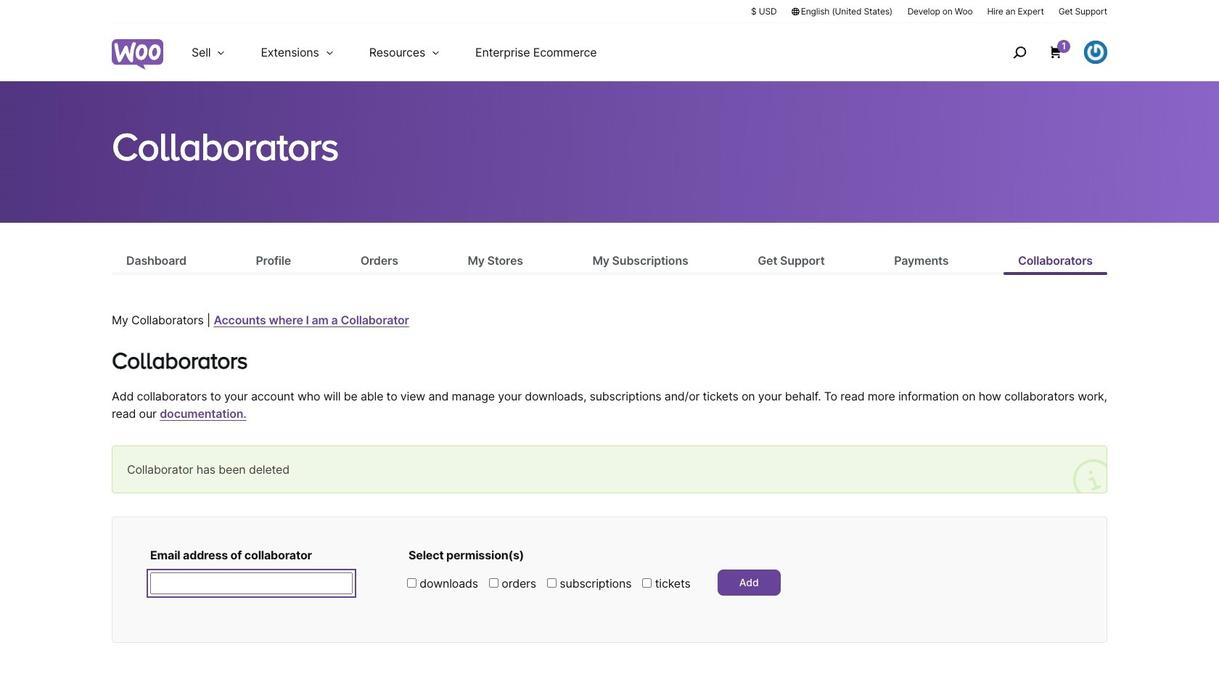 Task type: locate. For each thing, give the bounding box(es) containing it.
None checkbox
[[407, 579, 417, 588], [489, 579, 499, 588], [643, 579, 652, 588], [407, 579, 417, 588], [489, 579, 499, 588], [643, 579, 652, 588]]

None checkbox
[[547, 579, 557, 588]]

open account menu image
[[1085, 41, 1108, 64]]

service navigation menu element
[[982, 29, 1108, 76]]



Task type: describe. For each thing, give the bounding box(es) containing it.
search image
[[1008, 41, 1032, 64]]



